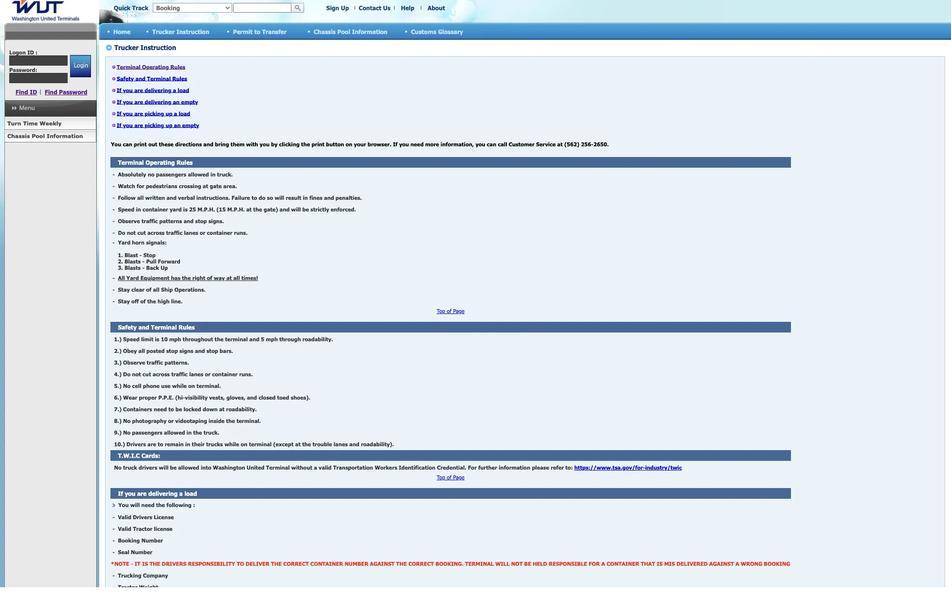 Task type: describe. For each thing, give the bounding box(es) containing it.
customs
[[411, 28, 437, 35]]

quick track
[[114, 4, 148, 11]]

1 horizontal spatial pool
[[338, 28, 350, 35]]

track
[[132, 4, 148, 11]]

chassis pool information link
[[4, 130, 96, 143]]

0 vertical spatial information
[[352, 28, 388, 35]]

0 vertical spatial chassis
[[314, 28, 336, 35]]

permit to transfer
[[233, 28, 287, 35]]

instruction
[[177, 28, 209, 35]]

home
[[113, 28, 131, 35]]

transfer
[[262, 28, 287, 35]]

contact us link
[[359, 4, 391, 11]]

trucker instruction
[[152, 28, 209, 35]]

chassis inside chassis pool information link
[[7, 133, 30, 139]]

find id link
[[16, 89, 37, 95]]

contact
[[359, 4, 382, 11]]

id for find
[[30, 89, 37, 95]]

0 horizontal spatial information
[[47, 133, 83, 139]]

time
[[23, 120, 38, 127]]

up
[[341, 4, 349, 11]]

find for find id
[[16, 89, 28, 95]]

logon
[[9, 49, 26, 55]]

find for find password
[[45, 89, 57, 95]]

contact us
[[359, 4, 391, 11]]

weekly
[[40, 120, 62, 127]]

find password
[[45, 89, 87, 95]]

turn time weekly link
[[4, 117, 96, 130]]

help
[[401, 4, 415, 11]]

to
[[255, 28, 261, 35]]

1 vertical spatial chassis pool information
[[7, 133, 83, 139]]

about
[[428, 4, 445, 11]]

glossary
[[438, 28, 463, 35]]

find password link
[[45, 89, 87, 95]]

id for logon
[[27, 49, 34, 55]]



Task type: locate. For each thing, give the bounding box(es) containing it.
0 horizontal spatial pool
[[32, 133, 45, 139]]

pool
[[338, 28, 350, 35], [32, 133, 45, 139]]

1 vertical spatial chassis
[[7, 133, 30, 139]]

1 horizontal spatial information
[[352, 28, 388, 35]]

sign
[[327, 4, 339, 11]]

information down contact at top left
[[352, 28, 388, 35]]

password
[[59, 89, 87, 95]]

customs glossary
[[411, 28, 463, 35]]

0 horizontal spatial chassis
[[7, 133, 30, 139]]

0 vertical spatial id
[[27, 49, 34, 55]]

find left password
[[45, 89, 57, 95]]

sign up link
[[327, 4, 349, 11]]

chassis pool information down 'up'
[[314, 28, 388, 35]]

pool down 'up'
[[338, 28, 350, 35]]

information down weekly at left top
[[47, 133, 83, 139]]

chassis
[[314, 28, 336, 35], [7, 133, 30, 139]]

sign up
[[327, 4, 349, 11]]

1 vertical spatial id
[[30, 89, 37, 95]]

1 vertical spatial information
[[47, 133, 83, 139]]

None text field
[[9, 55, 68, 66]]

2 find from the left
[[45, 89, 57, 95]]

information
[[352, 28, 388, 35], [47, 133, 83, 139]]

turn time weekly
[[7, 120, 62, 127]]

0 horizontal spatial chassis pool information
[[7, 133, 83, 139]]

1 vertical spatial pool
[[32, 133, 45, 139]]

None text field
[[233, 3, 292, 13]]

trucker
[[152, 28, 175, 35]]

1 find from the left
[[16, 89, 28, 95]]

find id
[[16, 89, 37, 95]]

help link
[[401, 4, 415, 11]]

find down password:
[[16, 89, 28, 95]]

logon id :
[[9, 49, 38, 55]]

1 horizontal spatial find
[[45, 89, 57, 95]]

id
[[27, 49, 34, 55], [30, 89, 37, 95]]

chassis down sign
[[314, 28, 336, 35]]

0 vertical spatial chassis pool information
[[314, 28, 388, 35]]

us
[[383, 4, 391, 11]]

chassis pool information
[[314, 28, 388, 35], [7, 133, 83, 139]]

0 vertical spatial pool
[[338, 28, 350, 35]]

None password field
[[9, 73, 68, 83]]

pool down turn time weekly
[[32, 133, 45, 139]]

chassis pool information down turn time weekly link at left top
[[7, 133, 83, 139]]

:
[[36, 49, 38, 55]]

permit
[[233, 28, 253, 35]]

id left :
[[27, 49, 34, 55]]

about link
[[428, 4, 445, 11]]

find
[[16, 89, 28, 95], [45, 89, 57, 95]]

chassis down turn
[[7, 133, 30, 139]]

0 horizontal spatial find
[[16, 89, 28, 95]]

1 horizontal spatial chassis pool information
[[314, 28, 388, 35]]

password:
[[9, 67, 37, 73]]

quick
[[114, 4, 131, 11]]

login image
[[70, 55, 91, 77]]

1 horizontal spatial chassis
[[314, 28, 336, 35]]

id down password:
[[30, 89, 37, 95]]

turn
[[7, 120, 21, 127]]



Task type: vqa. For each thing, say whether or not it's contained in the screenshot.
gate
no



